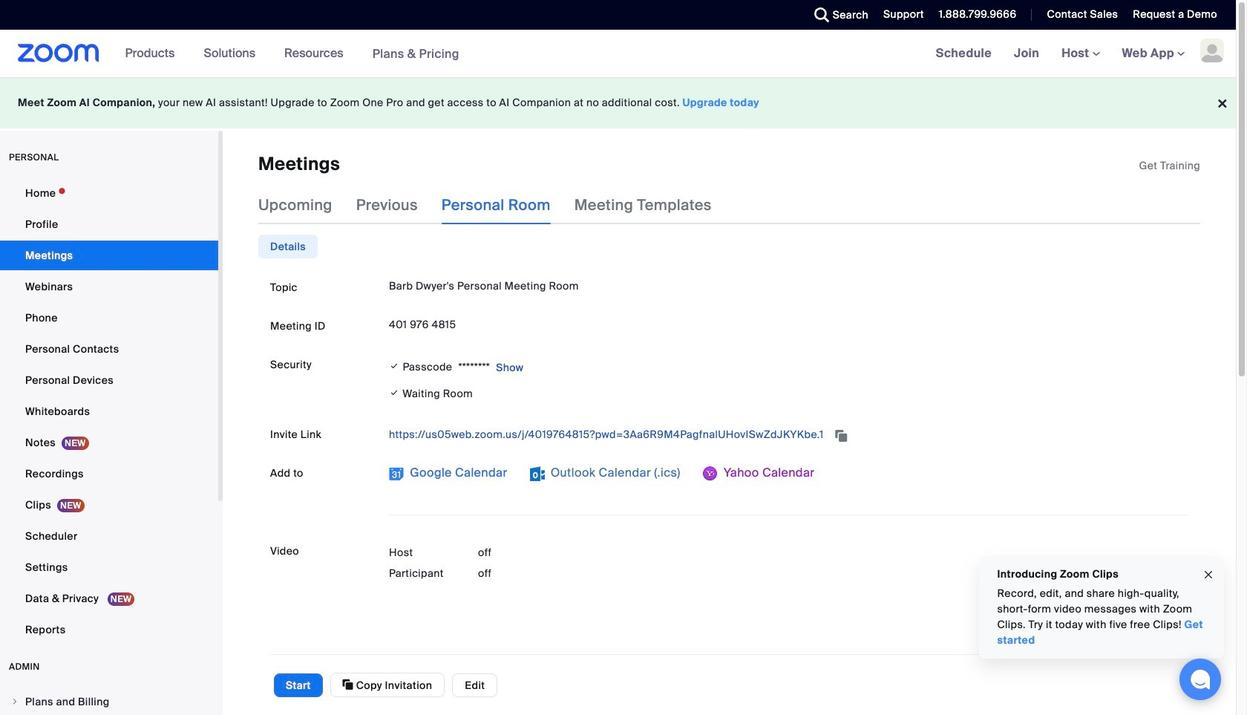 Task type: describe. For each thing, give the bounding box(es) containing it.
profile picture image
[[1201, 39, 1225, 62]]

open chat image
[[1191, 669, 1211, 690]]

tabs of meeting tab list
[[258, 186, 736, 225]]

add to yahoo calendar image
[[703, 467, 718, 482]]

add to outlook calendar (.ics) image
[[530, 467, 545, 482]]

copy url image
[[834, 431, 849, 441]]



Task type: vqa. For each thing, say whether or not it's contained in the screenshot.
Plans & Pricing link
no



Task type: locate. For each thing, give the bounding box(es) containing it.
checked image
[[389, 386, 400, 401]]

add to google calendar image
[[389, 467, 404, 482]]

meetings navigation
[[925, 30, 1237, 78]]

copy image
[[343, 678, 354, 692]]

tab
[[258, 235, 318, 259]]

zoom logo image
[[18, 44, 99, 62]]

tab list
[[258, 235, 318, 259]]

checked image
[[389, 359, 400, 374]]

right image
[[10, 697, 19, 706]]

product information navigation
[[114, 30, 471, 78]]

application
[[1140, 158, 1201, 173]]

banner
[[0, 30, 1237, 78]]

close image
[[1203, 566, 1215, 583]]

footer
[[0, 77, 1237, 128]]

personal menu menu
[[0, 178, 218, 646]]

menu item
[[0, 688, 218, 715]]



